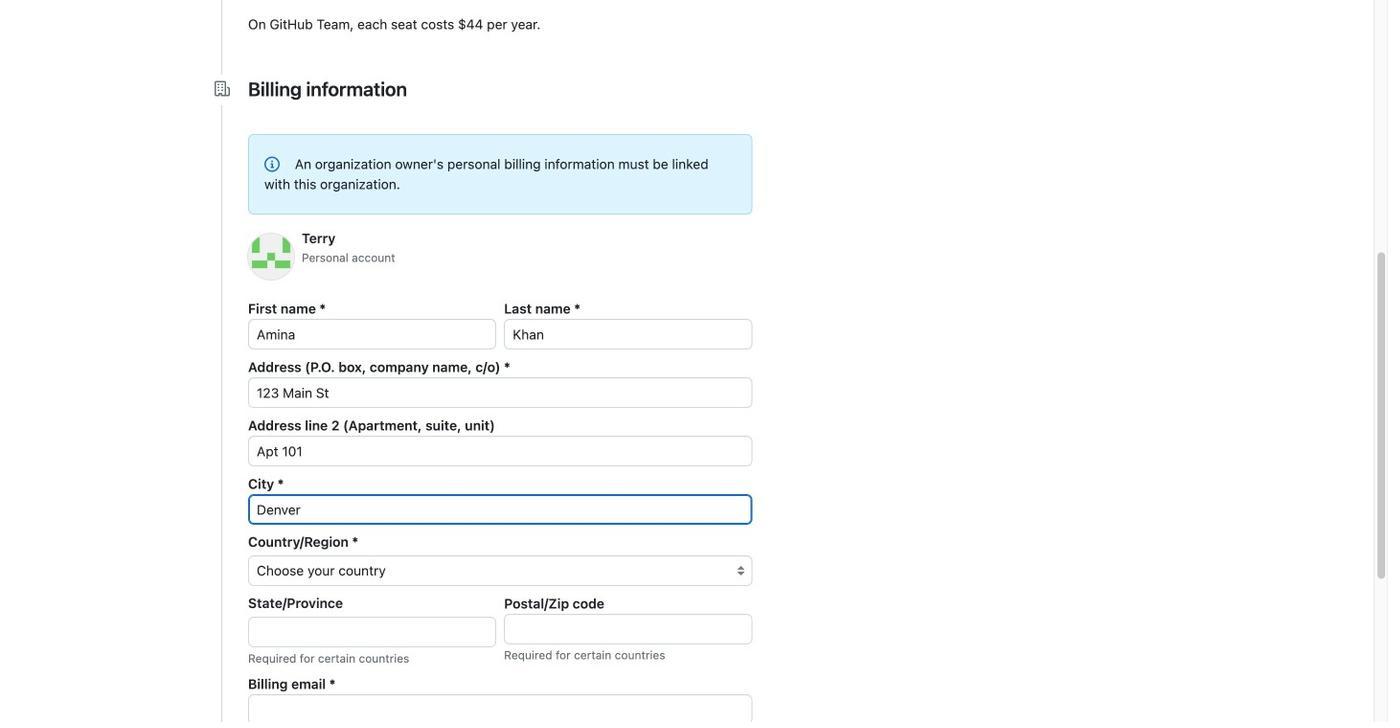 Task type: vqa. For each thing, say whether or not it's contained in the screenshot.
Star this repository image related to @NodeBB profile image
no



Task type: locate. For each thing, give the bounding box(es) containing it.
@terryturtle85 image
[[248, 234, 294, 280]]

organization image
[[215, 81, 230, 96]]

info image
[[265, 157, 280, 172]]

None text field
[[248, 319, 497, 350], [504, 319, 753, 350], [248, 378, 753, 408], [248, 495, 753, 525], [248, 617, 497, 648], [248, 695, 753, 723], [248, 319, 497, 350], [504, 319, 753, 350], [248, 378, 753, 408], [248, 495, 753, 525], [248, 617, 497, 648], [248, 695, 753, 723]]

None text field
[[248, 436, 753, 467], [504, 614, 753, 645], [248, 436, 753, 467], [504, 614, 753, 645]]



